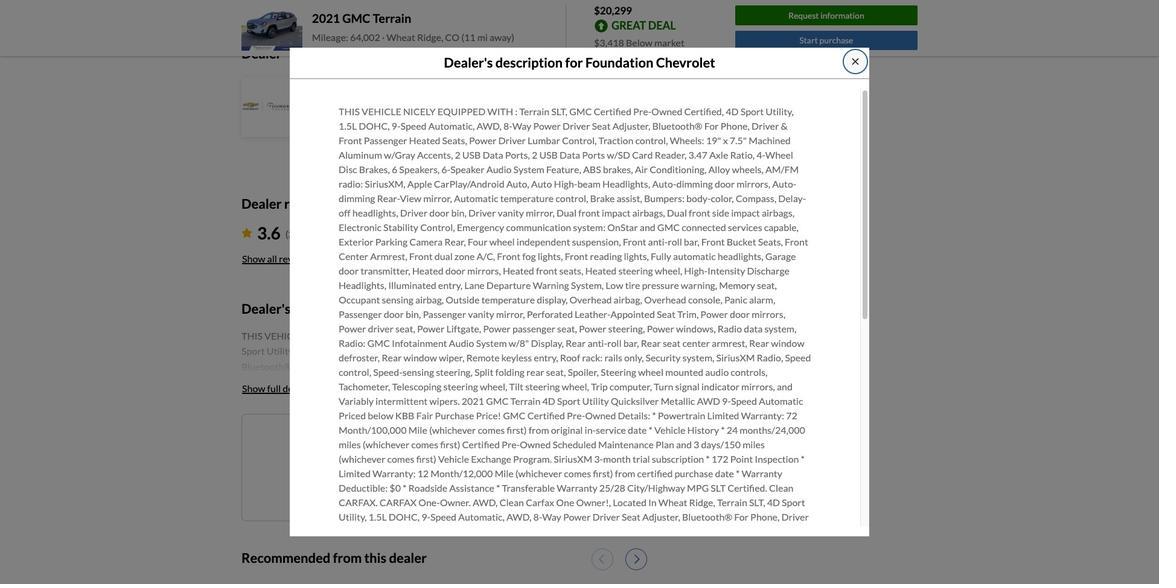 Task type: locate. For each thing, give the bounding box(es) containing it.
description inside dealer's description for foundation chevrolet dialog
[[496, 55, 563, 71]]

1 left year
[[420, 555, 426, 566]]

gmc up ports
[[570, 106, 592, 117]]

0 vertical spatial bar,
[[684, 236, 700, 247]]

1.5l
[[339, 120, 357, 131], [369, 511, 387, 523]]

great deal
[[612, 19, 676, 32]]

0 vertical spatial me
[[394, 435, 408, 447]]

fair
[[416, 410, 433, 421]]

roll up rails
[[608, 337, 622, 349]]

chevrolet inside dealer's description for foundation chevrolet dialog
[[656, 55, 716, 71]]

for
[[705, 120, 719, 131], [735, 511, 749, 523]]

3707
[[356, 100, 379, 111]]

show for dealer
[[242, 253, 265, 265]]

2 horizontal spatial pre-
[[634, 106, 652, 117]]

1 vertical spatial control,
[[420, 221, 455, 233]]

1 horizontal spatial way
[[542, 511, 562, 523]]

dealer's description
[[242, 301, 360, 317]]

wheat inside this vehicle nicely equipped with : terrain slt, gmc certified pre-owned certified, 4d sport utility, 1.5l dohc, 9-speed automatic, awd, 8-way power driver seat adjuster, bluetooth® for phone, driver & front passenger heated seats, power driver lumbar control, traction control, wheels: 19" x 7.5" machined aluminum w/gray accents, 2 usb data ports, 2 usb data ports w/sd card reader, 3.47 axle ratio, 4-wheel disc brakes, 6 speakers, 6-speaker audio system feature, abs brakes, air conditioning, alloy wheels, am/fm radio: siriusxm, apple carplay/android auto, auto high-beam headlights, auto-dimming door mirrors, auto- dimming rear-view mirror, automatic temperature control, brake assist, bumpers: body-color, compass, delay- off headlights, driver door bin, driver vanity mirror, dual front impact airbags, dual front side impact airbags, electronic stability control, emergency communication system: onstar and gmc connected services capable, exterior parking camera rear, four wheel independent suspension, front anti-roll bar, front bucket seats, front center armrest, front dual zone a/c, front fog lights, front reading lights, fully automatic headlights, garage door transmitter, heated door mirrors, heated front seats, heated steering wheel, high-intensity discharge headlights, illuminated entry, lane departure warning system, low tire pressure warning, memory seat, occupant sensing airbag, outside temperature display, overhead airbag, overhead console, panic alarm, passenger door bin, passenger vanity mirror, perforated leather-appointed seat trim, power door mirrors, power driver seat, power liftgate, power passenger seat, power steering, power windows, radio data system, radio: gmc infotainment audio system w/8" display, rear anti-roll bar, rear seat center armrest, rear window defroster, rear window wiper, remote keyless entry, roof rack: rails only, security system, siriusxm radio, speed control, speed-sensing steering, split folding rear seat, spoiler, steering wheel mounted audio controls, tachometer, telescoping steering wheel, tilt steering wheel, trip computer, turn signal indicator mirrors, and variably intermittent wipers.  2021 gmc terrain 4d sport utility quicksilver metallic awd 9-speed automatic priced below kbb fair purchase price!  gmc certified pre-owned details:    * powertrain limited warranty: 72 month/100,000 mile (whichever comes first) from original in-service date   * vehicle history   * 24 months/24,000 miles (whichever comes first) certified pre-owned scheduled maintenance plan and 3 days/150 miles (whichever comes first) vehicle exchange program. siriusxm 3-month trial subscription   * 172 point inspection   * limited warranty: 12 month/12,000 mile (whichever comes first) from certified purchase date   * warranty deductible: $0   * roadside assistance   * transferable warranty  25/28 city/highway mpg slt certified. clean carfax. carfax one-owner.  awd, clean carfax one owner!, located in wheat ridge, terrain slt, 4d sport utility, 1.5l dohc, 9-speed automatic, awd, 8-way power driver seat adjuster, bluetooth® for phone, driver & front passenger heated seats, power driver lumbar control, traction control, wheels: 19" x 7.5" machined aluminum w/gray accents. vehicle includes foundation colorado package which includes, lojack $399 for 1 year of service and 1 year perma plate $400. price includes $699 d&h and does not include tt&l, colorado package or dealer accessories.
[[659, 497, 688, 508]]

0 vertical spatial adjuster,
[[613, 120, 651, 131]]

trial
[[633, 453, 650, 465]]

not inside this vehicle nicely equipped with : terrain slt, gmc certified pre-owned certified, 4d sport utility, 1.5l dohc, 9-speed automatic, awd, 8-way power driver seat adjuster, bluetooth® for phone, driver & front passenger heated seats, power driver lumbar control, traction control, wheels: 19" x 7.5" machined aluminum w/gray accents, 2 usb data ports, 2 usb data ports w/sd card reader, 3.47 axle ratio, 4-wheel disc brakes, 6 speakers, 6-speaker audio system feature, abs brakes, air conditioning, alloy wheels, am/fm radio: siriusxm, apple carplay/android auto, auto high-beam headlights, auto-dimming door mirrors, auto- dimming rear-view mirror, automatic temperature control, brake assist, bumpers: body-color, compass, delay- off headlights, driver door bin, driver vanity mirror, dual front impact airbags, dual front side impact airbags, electronic stability control, emergency communication system: onstar and gmc connected services capable, exterior parking camera rear, four wheel independent suspension, front anti-roll bar, front bucket seats, front center armrest, front dual zone a/c, front fog lights, front reading lights, fully automatic headlights, garage door transmitter, heated door mirrors, heated front seats, heated steering wheel, high-intensity discharge headlights, illuminated entry, lane departure warning system, low tire pressure warning, memory seat, occupant sensing airbag, outside temperature display, overhead airbag, overhead console, panic alarm, passenger door bin, passenger vanity mirror, perforated leather-appointed seat trim, power door mirrors, power driver seat, power liftgate, power passenger seat, power steering, power windows, radio data system, radio: gmc infotainment audio system w/8" display, rear anti-roll bar, rear seat center armrest, rear window defroster, rear window wiper, remote keyless entry, roof rack: rails only, security system, siriusxm radio, speed control, speed-sensing steering, split folding rear seat, spoiler, steering wheel mounted audio controls, tachometer, telescoping steering wheel, tilt steering wheel, trip computer, turn signal indicator mirrors, and variably intermittent wipers.  2021 gmc terrain 4d sport utility quicksilver metallic awd 9-speed automatic priced below kbb fair purchase price!  gmc certified pre-owned details:    * powertrain limited warranty: 72 month/100,000 mile (whichever comes first) from original in-service date   * vehicle history   * 24 months/24,000 miles (whichever comes first) certified pre-owned scheduled maintenance plan and 3 days/150 miles (whichever comes first) vehicle exchange program. siriusxm 3-month trial subscription   * 172 point inspection   * limited warranty: 12 month/12,000 mile (whichever comes first) from certified purchase date   * warranty deductible: $0   * roadside assistance   * transferable warranty  25/28 city/highway mpg slt certified. clean carfax. carfax one-owner.  awd, clean carfax one owner!, located in wheat ridge, terrain slt, 4d sport utility, 1.5l dohc, 9-speed automatic, awd, 8-way power driver seat adjuster, bluetooth® for phone, driver & front passenger heated seats, power driver lumbar control, traction control, wheels: 19" x 7.5" machined aluminum w/gray accents. vehicle includes foundation colorado package which includes, lojack $399 for 1 year of service and 1 year perma plate $400. price includes $699 d&h and does not include tt&l, colorado package or dealer accessories.
[[676, 555, 690, 566]]

0 vertical spatial owned
[[652, 106, 683, 117]]

2 vertical spatial seat
[[622, 511, 641, 523]]

overhead up leather-
[[570, 294, 612, 305]]

alloy
[[709, 163, 730, 175]]

headlights, down rear-
[[353, 207, 398, 218]]

mile down 'fair'
[[409, 424, 427, 436]]

audio
[[706, 366, 729, 378]]

from inside *estimated payments are for informational purposes only, and do not represent a financing offer or guarantee of credit from the seller.
[[613, 0, 629, 5]]

price!
[[476, 410, 501, 421]]

brakes,
[[603, 163, 633, 175]]

0 horizontal spatial high-
[[554, 178, 578, 189]]

0 vertical spatial co
[[445, 32, 460, 43]]

2 horizontal spatial steering
[[619, 265, 653, 276]]

system, right "data"
[[765, 323, 797, 334]]

warranty up one
[[557, 482, 598, 494]]

dealer for dealer reviews
[[242, 196, 282, 212]]

seat,
[[757, 279, 777, 291], [396, 323, 415, 334], [558, 323, 577, 334], [546, 366, 566, 378]]

owner!,
[[576, 497, 611, 508]]

0 horizontal spatial airbag,
[[415, 294, 444, 305]]

reviews
[[284, 196, 331, 212], [279, 253, 312, 265]]

tire
[[625, 279, 640, 291]]

172
[[712, 453, 729, 465]]

1 impact from the left
[[602, 207, 631, 218]]

1 horizontal spatial dual
[[667, 207, 687, 218]]

traction up w/sd on the right of page
[[599, 134, 634, 146]]

1 vertical spatial roll
[[608, 337, 622, 349]]

1 vertical spatial aluminum
[[339, 540, 382, 552]]

includes up the $400.
[[488, 540, 523, 552]]

1 airbags, from the left
[[633, 207, 665, 218]]

only, inside this vehicle nicely equipped with : terrain slt, gmc certified pre-owned certified, 4d sport utility, 1.5l dohc, 9-speed automatic, awd, 8-way power driver seat adjuster, bluetooth® for phone, driver & front passenger heated seats, power driver lumbar control, traction control, wheels: 19" x 7.5" machined aluminum w/gray accents, 2 usb data ports, 2 usb data ports w/sd card reader, 3.47 axle ratio, 4-wheel disc brakes, 6 speakers, 6-speaker audio system feature, abs brakes, air conditioning, alloy wheels, am/fm radio: siriusxm, apple carplay/android auto, auto high-beam headlights, auto-dimming door mirrors, auto- dimming rear-view mirror, automatic temperature control, brake assist, bumpers: body-color, compass, delay- off headlights, driver door bin, driver vanity mirror, dual front impact airbags, dual front side impact airbags, electronic stability control, emergency communication system: onstar and gmc connected services capable, exterior parking camera rear, four wheel independent suspension, front anti-roll bar, front bucket seats, front center armrest, front dual zone a/c, front fog lights, front reading lights, fully automatic headlights, garage door transmitter, heated door mirrors, heated front seats, heated steering wheel, high-intensity discharge headlights, illuminated entry, lane departure warning system, low tire pressure warning, memory seat, occupant sensing airbag, outside temperature display, overhead airbag, overhead console, panic alarm, passenger door bin, passenger vanity mirror, perforated leather-appointed seat trim, power door mirrors, power driver seat, power liftgate, power passenger seat, power steering, power windows, radio data system, radio: gmc infotainment audio system w/8" display, rear anti-roll bar, rear seat center armrest, rear window defroster, rear window wiper, remote keyless entry, roof rack: rails only, security system, siriusxm radio, speed control, speed-sensing steering, split folding rear seat, spoiler, steering wheel mounted audio controls, tachometer, telescoping steering wheel, tilt steering wheel, trip computer, turn signal indicator mirrors, and variably intermittent wipers.  2021 gmc terrain 4d sport utility quicksilver metallic awd 9-speed automatic priced below kbb fair purchase price!  gmc certified pre-owned details:    * powertrain limited warranty: 72 month/100,000 mile (whichever comes first) from original in-service date   * vehicle history   * 24 months/24,000 miles (whichever comes first) certified pre-owned scheduled maintenance plan and 3 days/150 miles (whichever comes first) vehicle exchange program. siriusxm 3-month trial subscription   * 172 point inspection   * limited warranty: 12 month/12,000 mile (whichever comes first) from certified purchase date   * warranty deductible: $0   * roadside assistance   * transferable warranty  25/28 city/highway mpg slt certified. clean carfax. carfax one-owner.  awd, clean carfax one owner!, located in wheat ridge, terrain slt, 4d sport utility, 1.5l dohc, 9-speed automatic, awd, 8-way power driver seat adjuster, bluetooth® for phone, driver & front passenger heated seats, power driver lumbar control, traction control, wheels: 19" x 7.5" machined aluminum w/gray accents. vehicle includes foundation colorado package which includes, lojack $399 for 1 year of service and 1 year perma plate $400. price includes $699 d&h and does not include tt&l, colorado package or dealer accessories.
[[624, 352, 644, 363]]

me inside button
[[451, 469, 464, 481]]

7.5"
[[730, 134, 747, 146], [739, 526, 756, 537]]

2 airbags, from the left
[[762, 207, 795, 218]]

abs
[[583, 163, 601, 175]]

high- down the feature,
[[554, 178, 578, 189]]

1 vertical spatial only,
[[624, 352, 644, 363]]

utility, down carfax.
[[339, 511, 367, 523]]

wheels: up includes,
[[679, 526, 713, 537]]

steering, down appointed
[[609, 323, 645, 334]]

2 dual from the left
[[667, 207, 687, 218]]

clean
[[769, 482, 794, 494], [500, 497, 524, 508]]

(whichever down program.
[[516, 468, 562, 479]]

743-
[[336, 100, 356, 111]]

0 vertical spatial date
[[628, 424, 647, 436]]

window
[[771, 337, 805, 349], [404, 352, 437, 363]]

2021 inside 2021 gmc terrain mileage: 64,002 · wheat ridge, co (11 mi away)
[[312, 11, 340, 26]]

or
[[543, 0, 550, 5], [376, 569, 385, 581]]

email
[[425, 469, 449, 481]]

dealer for dealer
[[242, 46, 282, 62]]

heated up accents,
[[409, 134, 441, 146]]

phone, up ratio,
[[721, 120, 750, 131]]

2 vertical spatial foundation
[[525, 540, 573, 552]]

1 horizontal spatial airbag,
[[614, 294, 642, 305]]

1 show from the top
[[242, 253, 265, 265]]

9- right 70
[[392, 120, 401, 131]]

2021
[[312, 11, 340, 26], [462, 395, 484, 407]]

only, right rails
[[624, 352, 644, 363]]

metallic
[[661, 395, 695, 407]]

0 vertical spatial seat
[[592, 120, 611, 131]]

foundation chevrolet image
[[243, 78, 301, 136]]

seats,
[[442, 134, 467, 146], [758, 236, 783, 247], [451, 526, 476, 537]]

(whichever down month/100,000
[[363, 439, 410, 450]]

1 horizontal spatial warranty:
[[741, 410, 785, 421]]

request information
[[789, 10, 865, 20]]

way
[[513, 120, 532, 131], [542, 511, 562, 523]]

auto
[[531, 178, 552, 189]]

mpg
[[687, 482, 709, 494]]

system,
[[571, 279, 604, 291]]

1 miles from the left
[[339, 439, 361, 450]]

one
[[508, 435, 524, 447]]

1 lights, from the left
[[538, 250, 563, 262]]

(720) 743-3707
[[312, 100, 379, 111]]

door
[[715, 178, 735, 189], [430, 207, 450, 218], [339, 265, 359, 276], [446, 265, 466, 276], [384, 308, 404, 320], [730, 308, 750, 320]]

of left new
[[410, 435, 418, 447]]

dimming down radio:
[[339, 192, 375, 204]]

0 vertical spatial high-
[[554, 178, 578, 189]]

0 vertical spatial vanity
[[498, 207, 524, 218]]

wheat right · at the left top of page
[[387, 32, 415, 43]]

1 horizontal spatial audio
[[487, 163, 512, 175]]

0 horizontal spatial lights,
[[538, 250, 563, 262]]

terrain inside 2021 gmc terrain mileage: 64,002 · wheat ridge, co (11 mi away)
[[373, 11, 411, 26]]

usb up speaker
[[463, 149, 481, 160]]

*estimated payments are for informational purposes only, and do not represent a financing offer or guarantee of credit from the seller.
[[242, 0, 641, 16]]

1 vertical spatial 4d
[[543, 395, 555, 407]]

power down leather-
[[579, 323, 607, 334]]

ridge, inside this vehicle nicely equipped with : terrain slt, gmc certified pre-owned certified, 4d sport utility, 1.5l dohc, 9-speed automatic, awd, 8-way power driver seat adjuster, bluetooth® for phone, driver & front passenger heated seats, power driver lumbar control, traction control, wheels: 19" x 7.5" machined aluminum w/gray accents, 2 usb data ports, 2 usb data ports w/sd card reader, 3.47 axle ratio, 4-wheel disc brakes, 6 speakers, 6-speaker audio system feature, abs brakes, air conditioning, alloy wheels, am/fm radio: siriusxm, apple carplay/android auto, auto high-beam headlights, auto-dimming door mirrors, auto- dimming rear-view mirror, automatic temperature control, brake assist, bumpers: body-color, compass, delay- off headlights, driver door bin, driver vanity mirror, dual front impact airbags, dual front side impact airbags, electronic stability control, emergency communication system: onstar and gmc connected services capable, exterior parking camera rear, four wheel independent suspension, front anti-roll bar, front bucket seats, front center armrest, front dual zone a/c, front fog lights, front reading lights, fully automatic headlights, garage door transmitter, heated door mirrors, heated front seats, heated steering wheel, high-intensity discharge headlights, illuminated entry, lane departure warning system, low tire pressure warning, memory seat, occupant sensing airbag, outside temperature display, overhead airbag, overhead console, panic alarm, passenger door bin, passenger vanity mirror, perforated leather-appointed seat trim, power door mirrors, power driver seat, power liftgate, power passenger seat, power steering, power windows, radio data system, radio: gmc infotainment audio system w/8" display, rear anti-roll bar, rear seat center armrest, rear window defroster, rear window wiper, remote keyless entry, roof rack: rails only, security system, siriusxm radio, speed control, speed-sensing steering, split folding rear seat, spoiler, steering wheel mounted audio controls, tachometer, telescoping steering wheel, tilt steering wheel, trip computer, turn signal indicator mirrors, and variably intermittent wipers.  2021 gmc terrain 4d sport utility quicksilver metallic awd 9-speed automatic priced below kbb fair purchase price!  gmc certified pre-owned details:    * powertrain limited warranty: 72 month/100,000 mile (whichever comes first) from original in-service date   * vehicle history   * 24 months/24,000 miles (whichever comes first) certified pre-owned scheduled maintenance plan and 3 days/150 miles (whichever comes first) vehicle exchange program. siriusxm 3-month trial subscription   * 172 point inspection   * limited warranty: 12 month/12,000 mile (whichever comes first) from certified purchase date   * warranty deductible: $0   * roadside assistance   * transferable warranty  25/28 city/highway mpg slt certified. clean carfax. carfax one-owner.  awd, clean carfax one owner!, located in wheat ridge, terrain slt, 4d sport utility, 1.5l dohc, 9-speed automatic, awd, 8-way power driver seat adjuster, bluetooth® for phone, driver & front passenger heated seats, power driver lumbar control, traction control, wheels: 19" x 7.5" machined aluminum w/gray accents. vehicle includes foundation colorado package which includes, lojack $399 for 1 year of service and 1 year perma plate $400. price includes $699 d&h and does not include tt&l, colorado package or dealer accessories.
[[689, 497, 716, 508]]

utility, up wheel
[[766, 106, 794, 117]]

1 vertical spatial description
[[293, 301, 360, 317]]

exchange
[[471, 453, 512, 465]]

0 vertical spatial show
[[242, 253, 265, 265]]

co left (11
[[445, 32, 460, 43]]

0 vertical spatial system
[[514, 163, 545, 175]]

dealer reviews
[[242, 196, 331, 212]]

co left 80033
[[521, 118, 536, 129]]

2 impact from the left
[[732, 207, 760, 218]]

variably
[[339, 395, 374, 407]]

1 overhead from the left
[[570, 294, 612, 305]]

intensity
[[708, 265, 745, 276]]

power down one
[[563, 511, 591, 523]]

garage
[[766, 250, 796, 262]]

7.5" up '$399'
[[739, 526, 756, 537]]

this
[[490, 435, 506, 447], [365, 550, 387, 566]]

1 horizontal spatial limited
[[708, 410, 740, 421]]

w/8"
[[509, 337, 529, 349]]

show full description
[[242, 383, 330, 394]]

0 vertical spatial certified
[[594, 106, 632, 117]]

front up seats,
[[565, 250, 588, 262]]

0 vertical spatial steering,
[[609, 323, 645, 334]]

x up lojack
[[732, 526, 737, 537]]

dealer's down (11
[[444, 55, 493, 71]]

1 vertical spatial purchase
[[675, 468, 714, 479]]

and inside *estimated payments are for informational purposes only, and do not represent a financing offer or guarantee of credit from the seller.
[[424, 0, 436, 5]]

lojack
[[719, 540, 748, 552]]

dealer's inside dialog
[[444, 55, 493, 71]]

1 horizontal spatial includes
[[552, 555, 587, 566]]

0 horizontal spatial dual
[[557, 207, 577, 218]]

2 aluminum from the top
[[339, 540, 382, 552]]

colorado down '$399'
[[751, 555, 790, 566]]

1 vertical spatial 7.5"
[[739, 526, 756, 537]]

bluetooth® up reader,
[[653, 120, 703, 131]]

2021 gmc terrain mileage: 64,002 · wheat ridge, co (11 mi away)
[[312, 11, 515, 43]]

0 vertical spatial wheat
[[387, 32, 415, 43]]

9- down indicator at bottom
[[722, 395, 731, 407]]

1 horizontal spatial siriusxm
[[717, 352, 755, 363]]

purchase
[[435, 410, 474, 421]]

mirror, up communication
[[526, 207, 555, 218]]

data
[[744, 323, 763, 334]]

description up radio:
[[293, 301, 360, 317]]

0 horizontal spatial 1.5l
[[339, 120, 357, 131]]

of right the "year"
[[359, 555, 368, 566]]

0 vertical spatial purchase
[[820, 35, 854, 46]]

2 vertical spatial vehicle
[[455, 540, 486, 552]]

tachometer,
[[339, 381, 390, 392]]

1 vertical spatial reviews
[[279, 253, 312, 265]]

show all reviews
[[242, 253, 312, 265]]

email me
[[425, 469, 464, 481]]

passenger down carfax
[[373, 526, 416, 537]]

mirror, up passenger
[[496, 308, 525, 320]]

1 vertical spatial seat
[[657, 308, 676, 320]]

0 vertical spatial slt,
[[552, 106, 568, 117]]

2 horizontal spatial foundation
[[586, 55, 654, 71]]

of inside this vehicle nicely equipped with : terrain slt, gmc certified pre-owned certified, 4d sport utility, 1.5l dohc, 9-speed automatic, awd, 8-way power driver seat adjuster, bluetooth® for phone, driver & front passenger heated seats, power driver lumbar control, traction control, wheels: 19" x 7.5" machined aluminum w/gray accents, 2 usb data ports, 2 usb data ports w/sd card reader, 3.47 axle ratio, 4-wheel disc brakes, 6 speakers, 6-speaker audio system feature, abs brakes, air conditioning, alloy wheels, am/fm radio: siriusxm, apple carplay/android auto, auto high-beam headlights, auto-dimming door mirrors, auto- dimming rear-view mirror, automatic temperature control, brake assist, bumpers: body-color, compass, delay- off headlights, driver door bin, driver vanity mirror, dual front impact airbags, dual front side impact airbags, electronic stability control, emergency communication system: onstar and gmc connected services capable, exterior parking camera rear, four wheel independent suspension, front anti-roll bar, front bucket seats, front center armrest, front dual zone a/c, front fog lights, front reading lights, fully automatic headlights, garage door transmitter, heated door mirrors, heated front seats, heated steering wheel, high-intensity discharge headlights, illuminated entry, lane departure warning system, low tire pressure warning, memory seat, occupant sensing airbag, outside temperature display, overhead airbag, overhead console, panic alarm, passenger door bin, passenger vanity mirror, perforated leather-appointed seat trim, power door mirrors, power driver seat, power liftgate, power passenger seat, power steering, power windows, radio data system, radio: gmc infotainment audio system w/8" display, rear anti-roll bar, rear seat center armrest, rear window defroster, rear window wiper, remote keyless entry, roof rack: rails only, security system, siriusxm radio, speed control, speed-sensing steering, split folding rear seat, spoiler, steering wheel mounted audio controls, tachometer, telescoping steering wheel, tilt steering wheel, trip computer, turn signal indicator mirrors, and variably intermittent wipers.  2021 gmc terrain 4d sport utility quicksilver metallic awd 9-speed automatic priced below kbb fair purchase price!  gmc certified pre-owned details:    * powertrain limited warranty: 72 month/100,000 mile (whichever comes first) from original in-service date   * vehicle history   * 24 months/24,000 miles (whichever comes first) certified pre-owned scheduled maintenance plan and 3 days/150 miles (whichever comes first) vehicle exchange program. siriusxm 3-month trial subscription   * 172 point inspection   * limited warranty: 12 month/12,000 mile (whichever comes first) from certified purchase date   * warranty deductible: $0   * roadside assistance   * transferable warranty  25/28 city/highway mpg slt certified. clean carfax. carfax one-owner.  awd, clean carfax one owner!, located in wheat ridge, terrain slt, 4d sport utility, 1.5l dohc, 9-speed automatic, awd, 8-way power driver seat adjuster, bluetooth® for phone, driver & front passenger heated seats, power driver lumbar control, traction control, wheels: 19" x 7.5" machined aluminum w/gray accents. vehicle includes foundation colorado package which includes, lojack $399 for 1 year of service and 1 year perma plate $400. price includes $699 d&h and does not include tt&l, colorado package or dealer accessories.
[[359, 555, 368, 566]]

1 horizontal spatial wheat
[[463, 118, 491, 129]]

this vehicle nicely equipped with : terrain slt, gmc certified pre-owned certified, 4d sport utility, 1.5l dohc, 9-speed automatic, awd, 8-way power driver seat adjuster, bluetooth® for phone, driver & front passenger heated seats, power driver lumbar control, traction control, wheels: 19" x 7.5" machined aluminum w/gray accents, 2 usb data ports, 2 usb data ports w/sd card reader, 3.47 axle ratio, 4-wheel disc brakes, 6 speakers, 6-speaker audio system feature, abs brakes, air conditioning, alloy wheels, am/fm radio: siriusxm, apple carplay/android auto, auto high-beam headlights, auto-dimming door mirrors, auto- dimming rear-view mirror, automatic temperature control, brake assist, bumpers: body-color, compass, delay- off headlights, driver door bin, driver vanity mirror, dual front impact airbags, dual front side impact airbags, electronic stability control, emergency communication system: onstar and gmc connected services capable, exterior parking camera rear, four wheel independent suspension, front anti-roll bar, front bucket seats, front center armrest, front dual zone a/c, front fog lights, front reading lights, fully automatic headlights, garage door transmitter, heated door mirrors, heated front seats, heated steering wheel, high-intensity discharge headlights, illuminated entry, lane departure warning system, low tire pressure warning, memory seat, occupant sensing airbag, outside temperature display, overhead airbag, overhead console, panic alarm, passenger door bin, passenger vanity mirror, perforated leather-appointed seat trim, power door mirrors, power driver seat, power liftgate, power passenger seat, power steering, power windows, radio data system, radio: gmc infotainment audio system w/8" display, rear anti-roll bar, rear seat center armrest, rear window defroster, rear window wiper, remote keyless entry, roof rack: rails only, security system, siriusxm radio, speed control, speed-sensing steering, split folding rear seat, spoiler, steering wheel mounted audio controls, tachometer, telescoping steering wheel, tilt steering wheel, trip computer, turn signal indicator mirrors, and variably intermittent wipers.  2021 gmc terrain 4d sport utility quicksilver metallic awd 9-speed automatic priced below kbb fair purchase price!  gmc certified pre-owned details:    * powertrain limited warranty: 72 month/100,000 mile (whichever comes first) from original in-service date   * vehicle history   * 24 months/24,000 miles (whichever comes first) certified pre-owned scheduled maintenance plan and 3 days/150 miles (whichever comes first) vehicle exchange program. siriusxm 3-month trial subscription   * 172 point inspection   * limited warranty: 12 month/12,000 mile (whichever comes first) from certified purchase date   * warranty deductible: $0   * roadside assistance   * transferable warranty  25/28 city/highway mpg slt certified. clean carfax. carfax one-owner.  awd, clean carfax one owner!, located in wheat ridge, terrain slt, 4d sport utility, 1.5l dohc, 9-speed automatic, awd, 8-way power driver seat adjuster, bluetooth® for phone, driver & front passenger heated seats, power driver lumbar control, traction control, wheels: 19" x 7.5" machined aluminum w/gray accents. vehicle includes foundation colorado package which includes, lojack $399 for 1 year of service and 1 year perma plate $400. price includes $699 d&h and does not include tt&l, colorado package or dealer accessories.
[[339, 106, 811, 581]]

2 show from the top
[[242, 383, 265, 394]]

0 horizontal spatial dimming
[[339, 192, 375, 204]]

1 horizontal spatial only,
[[624, 352, 644, 363]]

1 vertical spatial sport
[[557, 395, 581, 407]]

1 vertical spatial me
[[451, 469, 464, 481]]

w/gray up 6
[[384, 149, 415, 160]]

1 auto- from the left
[[652, 178, 677, 189]]

dealer's for dealer's description
[[242, 301, 291, 317]]

steering down rear
[[526, 381, 560, 392]]

memory
[[719, 279, 756, 291]]

4d
[[726, 106, 739, 117], [543, 395, 555, 407], [767, 497, 780, 508]]

3.6
[[257, 223, 281, 244]]

inspection
[[755, 453, 799, 465]]

2021 inside this vehicle nicely equipped with : terrain slt, gmc certified pre-owned certified, 4d sport utility, 1.5l dohc, 9-speed automatic, awd, 8-way power driver seat adjuster, bluetooth® for phone, driver & front passenger heated seats, power driver lumbar control, traction control, wheels: 19" x 7.5" machined aluminum w/gray accents, 2 usb data ports, 2 usb data ports w/sd card reader, 3.47 axle ratio, 4-wheel disc brakes, 6 speakers, 6-speaker audio system feature, abs brakes, air conditioning, alloy wheels, am/fm radio: siriusxm, apple carplay/android auto, auto high-beam headlights, auto-dimming door mirrors, auto- dimming rear-view mirror, automatic temperature control, brake assist, bumpers: body-color, compass, delay- off headlights, driver door bin, driver vanity mirror, dual front impact airbags, dual front side impact airbags, electronic stability control, emergency communication system: onstar and gmc connected services capable, exterior parking camera rear, four wheel independent suspension, front anti-roll bar, front bucket seats, front center armrest, front dual zone a/c, front fog lights, front reading lights, fully automatic headlights, garage door transmitter, heated door mirrors, heated front seats, heated steering wheel, high-intensity discharge headlights, illuminated entry, lane departure warning system, low tire pressure warning, memory seat, occupant sensing airbag, outside temperature display, overhead airbag, overhead console, panic alarm, passenger door bin, passenger vanity mirror, perforated leather-appointed seat trim, power door mirrors, power driver seat, power liftgate, power passenger seat, power steering, power windows, radio data system, radio: gmc infotainment audio system w/8" display, rear anti-roll bar, rear seat center armrest, rear window defroster, rear window wiper, remote keyless entry, roof rack: rails only, security system, siriusxm radio, speed control, speed-sensing steering, split folding rear seat, spoiler, steering wheel mounted audio controls, tachometer, telescoping steering wheel, tilt steering wheel, trip computer, turn signal indicator mirrors, and variably intermittent wipers.  2021 gmc terrain 4d sport utility quicksilver metallic awd 9-speed automatic priced below kbb fair purchase price!  gmc certified pre-owned details:    * powertrain limited warranty: 72 month/100,000 mile (whichever comes first) from original in-service date   * vehicle history   * 24 months/24,000 miles (whichever comes first) certified pre-owned scheduled maintenance plan and 3 days/150 miles (whichever comes first) vehicle exchange program. siriusxm 3-month trial subscription   * 172 point inspection   * limited warranty: 12 month/12,000 mile (whichever comes first) from certified purchase date   * warranty deductible: $0   * roadside assistance   * transferable warranty  25/28 city/highway mpg slt certified. clean carfax. carfax one-owner.  awd, clean carfax one owner!, located in wheat ridge, terrain slt, 4d sport utility, 1.5l dohc, 9-speed automatic, awd, 8-way power driver seat adjuster, bluetooth® for phone, driver & front passenger heated seats, power driver lumbar control, traction control, wheels: 19" x 7.5" machined aluminum w/gray accents. vehicle includes foundation colorado package which includes, lojack $399 for 1 year of service and 1 year perma plate $400. price includes $699 d&h and does not include tt&l, colorado package or dealer accessories.
[[462, 395, 484, 407]]

wheels: up 3.47
[[670, 134, 705, 146]]

auto- up bumpers:
[[652, 178, 677, 189]]

0 vertical spatial siriusxm
[[717, 352, 755, 363]]

mile down exchange
[[495, 468, 514, 479]]

1.5l down the this
[[339, 120, 357, 131]]

1 vertical spatial not
[[676, 555, 690, 566]]

2 horizontal spatial certified
[[594, 106, 632, 117]]

1 vertical spatial automatic
[[759, 395, 804, 407]]

dealer inside this vehicle nicely equipped with : terrain slt, gmc certified pre-owned certified, 4d sport utility, 1.5l dohc, 9-speed automatic, awd, 8-way power driver seat adjuster, bluetooth® for phone, driver & front passenger heated seats, power driver lumbar control, traction control, wheels: 19" x 7.5" machined aluminum w/gray accents, 2 usb data ports, 2 usb data ports w/sd card reader, 3.47 axle ratio, 4-wheel disc brakes, 6 speakers, 6-speaker audio system feature, abs brakes, air conditioning, alloy wheels, am/fm radio: siriusxm, apple carplay/android auto, auto high-beam headlights, auto-dimming door mirrors, auto- dimming rear-view mirror, automatic temperature control, brake assist, bumpers: body-color, compass, delay- off headlights, driver door bin, driver vanity mirror, dual front impact airbags, dual front side impact airbags, electronic stability control, emergency communication system: onstar and gmc connected services capable, exterior parking camera rear, four wheel independent suspension, front anti-roll bar, front bucket seats, front center armrest, front dual zone a/c, front fog lights, front reading lights, fully automatic headlights, garage door transmitter, heated door mirrors, heated front seats, heated steering wheel, high-intensity discharge headlights, illuminated entry, lane departure warning system, low tire pressure warning, memory seat, occupant sensing airbag, outside temperature display, overhead airbag, overhead console, panic alarm, passenger door bin, passenger vanity mirror, perforated leather-appointed seat trim, power door mirrors, power driver seat, power liftgate, power passenger seat, power steering, power windows, radio data system, radio: gmc infotainment audio system w/8" display, rear anti-roll bar, rear seat center armrest, rear window defroster, rear window wiper, remote keyless entry, roof rack: rails only, security system, siriusxm radio, speed control, speed-sensing steering, split folding rear seat, spoiler, steering wheel mounted audio controls, tachometer, telescoping steering wheel, tilt steering wheel, trip computer, turn signal indicator mirrors, and variably intermittent wipers.  2021 gmc terrain 4d sport utility quicksilver metallic awd 9-speed automatic priced below kbb fair purchase price!  gmc certified pre-owned details:    * powertrain limited warranty: 72 month/100,000 mile (whichever comes first) from original in-service date   * vehicle history   * 24 months/24,000 miles (whichever comes first) certified pre-owned scheduled maintenance plan and 3 days/150 miles (whichever comes first) vehicle exchange program. siriusxm 3-month trial subscription   * 172 point inspection   * limited warranty: 12 month/12,000 mile (whichever comes first) from certified purchase date   * warranty deductible: $0   * roadside assistance   * transferable warranty  25/28 city/highway mpg slt certified. clean carfax. carfax one-owner.  awd, clean carfax one owner!, located in wheat ridge, terrain slt, 4d sport utility, 1.5l dohc, 9-speed automatic, awd, 8-way power driver seat adjuster, bluetooth® for phone, driver & front passenger heated seats, power driver lumbar control, traction control, wheels: 19" x 7.5" machined aluminum w/gray accents. vehicle includes foundation colorado package which includes, lojack $399 for 1 year of service and 1 year perma plate $400. price includes $699 d&h and does not include tt&l, colorado package or dealer accessories.
[[387, 569, 414, 581]]

1 horizontal spatial overhead
[[644, 294, 687, 305]]

vehicle up month/12,000
[[438, 453, 469, 465]]

indicator
[[702, 381, 740, 392]]

0 vertical spatial lumbar
[[528, 134, 560, 146]]

great
[[612, 19, 646, 32]]

2 miles from the left
[[743, 439, 765, 450]]

comes down 'fair'
[[411, 439, 439, 450]]

12
[[418, 468, 429, 479]]

2 horizontal spatial owned
[[652, 106, 683, 117]]

siriusxm down scheduled
[[554, 453, 593, 465]]

electronic
[[339, 221, 382, 233]]

heated
[[409, 134, 441, 146], [412, 265, 444, 276], [503, 265, 534, 276], [585, 265, 617, 276], [418, 526, 449, 537]]

date
[[628, 424, 647, 436], [715, 468, 734, 479]]

2 vertical spatial sport
[[782, 497, 806, 508]]

0 horizontal spatial headlights,
[[339, 279, 387, 291]]

notify me of new listings like this one
[[365, 435, 524, 447]]

1 vertical spatial warranty
[[557, 482, 598, 494]]

1 horizontal spatial certified
[[528, 410, 565, 421]]

wheat right in
[[659, 497, 688, 508]]

departure
[[487, 279, 531, 291]]

date down 172 on the right bottom of page
[[715, 468, 734, 479]]

for inside *estimated payments are for informational purposes only, and do not represent a financing offer or guarantee of credit from the seller.
[[322, 0, 331, 5]]

gmc down bumpers:
[[658, 221, 680, 233]]

1 vertical spatial for
[[565, 55, 583, 71]]

power
[[534, 120, 561, 131], [469, 134, 497, 146], [701, 308, 728, 320], [339, 323, 366, 334], [417, 323, 445, 334], [483, 323, 511, 334], [579, 323, 607, 334], [647, 323, 675, 334], [563, 511, 591, 523], [478, 526, 505, 537]]

0 horizontal spatial overhead
[[570, 294, 612, 305]]

speed right radio,
[[785, 352, 811, 363]]

audio
[[487, 163, 512, 175], [449, 337, 474, 349]]

siriusxm down armrest,
[[717, 352, 755, 363]]

steering, down wiper,
[[436, 366, 473, 378]]

0 vertical spatial 19"
[[706, 134, 721, 146]]

ridge, down with
[[493, 118, 519, 129]]

not right do
[[446, 0, 457, 5]]

1 vertical spatial w/gray
[[384, 540, 415, 552]]

comes down price!
[[478, 424, 505, 436]]

description for dealer's description for foundation chevrolet
[[496, 55, 563, 71]]

1 vertical spatial anti-
[[588, 337, 608, 349]]

* down details:
[[649, 424, 653, 436]]

1 w/gray from the top
[[384, 149, 415, 160]]

foundation up (720) 743-3707 link
[[312, 77, 374, 91]]

2 2 from the left
[[532, 149, 538, 160]]

0 horizontal spatial 2
[[455, 149, 461, 160]]

pre- up exchange
[[502, 439, 520, 450]]

suspension,
[[572, 236, 621, 247]]

* left 172 on the right bottom of page
[[706, 453, 710, 465]]

2 vertical spatial wheat
[[659, 497, 688, 508]]

control, down owner!,
[[571, 526, 606, 537]]

0 horizontal spatial system,
[[683, 352, 715, 363]]

(720)
[[312, 100, 334, 111]]

1 vertical spatial for
[[735, 511, 749, 523]]

bin, down illuminated
[[406, 308, 421, 320]]

0 horizontal spatial or
[[376, 569, 385, 581]]

warranty: up months/24,000
[[741, 410, 785, 421]]

audio down liftgate,
[[449, 337, 474, 349]]

4d right certified,
[[726, 106, 739, 117]]

radio:
[[339, 178, 363, 189]]

1 vertical spatial this
[[365, 550, 387, 566]]

dimming up body-
[[677, 178, 713, 189]]

seat
[[592, 120, 611, 131], [657, 308, 676, 320], [622, 511, 641, 523]]

0 vertical spatial pre-
[[634, 106, 652, 117]]

0 horizontal spatial 2021
[[312, 11, 340, 26]]

rear
[[566, 337, 586, 349], [641, 337, 661, 349], [749, 337, 770, 349], [382, 352, 402, 363]]

4d down rear
[[543, 395, 555, 407]]

1 horizontal spatial or
[[543, 0, 550, 5]]

roll up fully
[[668, 236, 682, 247]]

warranty:
[[741, 410, 785, 421], [373, 468, 416, 479]]

show for dealer's
[[242, 383, 265, 394]]

dohc, down vehicle at the top of the page
[[359, 120, 390, 131]]

0 vertical spatial view
[[312, 136, 333, 147]]

overhead down pressure on the right of the page
[[644, 294, 687, 305]]

information
[[821, 10, 865, 20]]

0 horizontal spatial mile
[[409, 424, 427, 436]]

0 horizontal spatial dealer's
[[242, 301, 291, 317]]

automatic down carplay/android
[[454, 192, 499, 204]]

2 data from the left
[[560, 149, 581, 160]]

occupant
[[339, 294, 380, 305]]

1 vertical spatial window
[[404, 352, 437, 363]]

0 horizontal spatial phone,
[[721, 120, 750, 131]]

financing
[[496, 0, 525, 5]]

show left "all"
[[242, 253, 265, 265]]

includes right price
[[552, 555, 587, 566]]

mirrors, down a/c,
[[467, 265, 501, 276]]

liftgate,
[[447, 323, 481, 334]]

1 vertical spatial ridge,
[[493, 118, 519, 129]]

1 vertical spatial view
[[400, 192, 422, 204]]

1 vertical spatial wheels:
[[679, 526, 713, 537]]

0 horizontal spatial audio
[[449, 337, 474, 349]]

0 horizontal spatial this
[[365, 550, 387, 566]]

assist,
[[617, 192, 643, 204]]

all
[[267, 253, 277, 265]]

0 horizontal spatial for
[[705, 120, 719, 131]]

3-
[[594, 453, 603, 465]]

sensing down illuminated
[[382, 294, 414, 305]]

for inside this vehicle nicely equipped with : terrain slt, gmc certified pre-owned certified, 4d sport utility, 1.5l dohc, 9-speed automatic, awd, 8-way power driver seat adjuster, bluetooth® for phone, driver & front passenger heated seats, power driver lumbar control, traction control, wheels: 19" x 7.5" machined aluminum w/gray accents, 2 usb data ports, 2 usb data ports w/sd card reader, 3.47 axle ratio, 4-wheel disc brakes, 6 speakers, 6-speaker audio system feature, abs brakes, air conditioning, alloy wheels, am/fm radio: siriusxm, apple carplay/android auto, auto high-beam headlights, auto-dimming door mirrors, auto- dimming rear-view mirror, automatic temperature control, brake assist, bumpers: body-color, compass, delay- off headlights, driver door bin, driver vanity mirror, dual front impact airbags, dual front side impact airbags, electronic stability control, emergency communication system: onstar and gmc connected services capable, exterior parking camera rear, four wheel independent suspension, front anti-roll bar, front bucket seats, front center armrest, front dual zone a/c, front fog lights, front reading lights, fully automatic headlights, garage door transmitter, heated door mirrors, heated front seats, heated steering wheel, high-intensity discharge headlights, illuminated entry, lane departure warning system, low tire pressure warning, memory seat, occupant sensing airbag, outside temperature display, overhead airbag, overhead console, panic alarm, passenger door bin, passenger vanity mirror, perforated leather-appointed seat trim, power door mirrors, power driver seat, power liftgate, power passenger seat, power steering, power windows, radio data system, radio: gmc infotainment audio system w/8" display, rear anti-roll bar, rear seat center armrest, rear window defroster, rear window wiper, remote keyless entry, roof rack: rails only, security system, siriusxm radio, speed control, speed-sensing steering, split folding rear seat, spoiler, steering wheel mounted audio controls, tachometer, telescoping steering wheel, tilt steering wheel, trip computer, turn signal indicator mirrors, and variably intermittent wipers.  2021 gmc terrain 4d sport utility quicksilver metallic awd 9-speed automatic priced below kbb fair purchase price!  gmc certified pre-owned details:    * powertrain limited warranty: 72 month/100,000 mile (whichever comes first) from original in-service date   * vehicle history   * 24 months/24,000 miles (whichever comes first) certified pre-owned scheduled maintenance plan and 3 days/150 miles (whichever comes first) vehicle exchange program. siriusxm 3-month trial subscription   * 172 point inspection   * limited warranty: 12 month/12,000 mile (whichever comes first) from certified purchase date   * warranty deductible: $0   * roadside assistance   * transferable warranty  25/28 city/highway mpg slt certified. clean carfax. carfax one-owner.  awd, clean carfax one owner!, located in wheat ridge, terrain slt, 4d sport utility, 1.5l dohc, 9-speed automatic, awd, 8-way power driver seat adjuster, bluetooth® for phone, driver & front passenger heated seats, power driver lumbar control, traction control, wheels: 19" x 7.5" machined aluminum w/gray accents. vehicle includes foundation colorado package which includes, lojack $399 for 1 year of service and 1 year perma plate $400. price includes $699 d&h and does not include tt&l, colorado package or dealer accessories.
[[774, 540, 786, 552]]

awd, down with
[[477, 120, 502, 131]]

1 data from the left
[[483, 149, 503, 160]]

awd
[[697, 395, 721, 407]]

$3,418 below market
[[594, 37, 685, 48]]

0 vertical spatial dimming
[[677, 178, 713, 189]]

& up wheel
[[781, 120, 788, 131]]

lumbar
[[528, 134, 560, 146], [537, 526, 569, 537]]

0 horizontal spatial colorado
[[575, 540, 614, 552]]

70
[[372, 118, 383, 129]]

0 vertical spatial anti-
[[648, 236, 668, 247]]

carfax
[[380, 497, 417, 508]]

1 right '$399'
[[788, 540, 794, 552]]

bar, up the automatic
[[684, 236, 700, 247]]

&
[[781, 120, 788, 131], [339, 526, 346, 537]]

airbag, down illuminated
[[415, 294, 444, 305]]

1 airbag, from the left
[[415, 294, 444, 305]]

start
[[800, 35, 818, 46]]

traction
[[599, 134, 634, 146], [608, 526, 642, 537]]

parking
[[375, 236, 408, 247]]

2 up speaker
[[455, 149, 461, 160]]

service
[[370, 555, 401, 566]]

1 horizontal spatial utility,
[[766, 106, 794, 117]]

0 horizontal spatial steering,
[[436, 366, 473, 378]]

steering
[[601, 366, 637, 378]]

not inside *estimated payments are for informational purposes only, and do not represent a financing offer or guarantee of credit from the seller.
[[446, 0, 457, 5]]

dealer
[[389, 550, 427, 566], [387, 569, 414, 581]]



Task type: vqa. For each thing, say whether or not it's contained in the screenshot.
Be
no



Task type: describe. For each thing, give the bounding box(es) containing it.
1 horizontal spatial headlights,
[[603, 178, 651, 189]]

control, down beam
[[556, 192, 588, 204]]

front down onstar
[[623, 236, 647, 247]]

exterior
[[339, 236, 374, 247]]

or inside *estimated payments are for informational purposes only, and do not represent a financing offer or guarantee of credit from the seller.
[[543, 0, 550, 5]]

2 vertical spatial mirror,
[[496, 308, 525, 320]]

speed-
[[373, 366, 403, 378]]

0 vertical spatial colorado
[[575, 540, 614, 552]]

* down the point
[[736, 468, 740, 479]]

1 vertical spatial bluetooth®
[[682, 511, 733, 523]]

1 horizontal spatial 1.5l
[[369, 511, 387, 523]]

2 vertical spatial 4d
[[767, 497, 780, 508]]

0 horizontal spatial automatic
[[454, 192, 499, 204]]

passenger down 70
[[364, 134, 407, 146]]

1 vertical spatial traction
[[608, 526, 642, 537]]

power up w/8"
[[483, 323, 511, 334]]

armrest,
[[712, 337, 748, 349]]

foundation chevrolet
[[312, 77, 430, 91]]

capable,
[[764, 221, 799, 233]]

1 vertical spatial machined
[[758, 526, 800, 537]]

heated up departure
[[503, 265, 534, 276]]

offer
[[526, 0, 542, 5]]

compass,
[[736, 192, 777, 204]]

show full description button
[[242, 375, 331, 402]]

1 horizontal spatial wheel,
[[562, 381, 589, 392]]

0 vertical spatial dohc,
[[359, 120, 390, 131]]

0 vertical spatial dealer
[[389, 550, 427, 566]]

leather-
[[575, 308, 611, 320]]

0 horizontal spatial &
[[339, 526, 346, 537]]

0 vertical spatial for
[[705, 120, 719, 131]]

illuminated
[[388, 279, 436, 291]]

2 vertical spatial pre-
[[502, 439, 520, 450]]

1 vertical spatial date
[[715, 468, 734, 479]]

2021 gmc terrain image
[[242, 5, 302, 51]]

transmitter,
[[361, 265, 410, 276]]

delay-
[[779, 192, 806, 204]]

fully
[[651, 250, 672, 262]]

0 vertical spatial entry,
[[438, 279, 463, 291]]

speed down indicator at bottom
[[731, 395, 757, 407]]

1 dual from the left
[[557, 207, 577, 218]]

in
[[649, 497, 657, 508]]

mirrors, up compass,
[[737, 178, 771, 189]]

months/24,000
[[740, 424, 806, 436]]

0 vertical spatial wheels:
[[670, 134, 705, 146]]

* right inspection
[[801, 453, 805, 465]]

passenger down occupant
[[339, 308, 382, 320]]

comes down scheduled
[[564, 468, 591, 479]]

front down the 'connected' in the top right of the page
[[702, 236, 725, 247]]

0 vertical spatial control,
[[562, 134, 597, 146]]

heated down reading
[[585, 265, 617, 276]]

2 lights, from the left
[[624, 250, 649, 262]]

dealer for dealer website
[[312, 154, 340, 165]]

below
[[626, 37, 653, 48]]

description for dealer's description
[[293, 301, 360, 317]]

me for email
[[451, 469, 464, 481]]

terrain right :
[[520, 106, 550, 117]]

2 overhead from the left
[[644, 294, 687, 305]]

credit
[[593, 0, 612, 5]]

gmc up price!
[[486, 395, 509, 407]]

of inside *estimated payments are for informational purposes only, and do not represent a financing offer or guarantee of credit from the seller.
[[585, 0, 592, 5]]

purchase inside this vehicle nicely equipped with : terrain slt, gmc certified pre-owned certified, 4d sport utility, 1.5l dohc, 9-speed automatic, awd, 8-way power driver seat adjuster, bluetooth® for phone, driver & front passenger heated seats, power driver lumbar control, traction control, wheels: 19" x 7.5" machined aluminum w/gray accents, 2 usb data ports, 2 usb data ports w/sd card reader, 3.47 axle ratio, 4-wheel disc brakes, 6 speakers, 6-speaker audio system feature, abs brakes, air conditioning, alloy wheels, am/fm radio: siriusxm, apple carplay/android auto, auto high-beam headlights, auto-dimming door mirrors, auto- dimming rear-view mirror, automatic temperature control, brake assist, bumpers: body-color, compass, delay- off headlights, driver door bin, driver vanity mirror, dual front impact airbags, dual front side impact airbags, electronic stability control, emergency communication system: onstar and gmc connected services capable, exterior parking camera rear, four wheel independent suspension, front anti-roll bar, front bucket seats, front center armrest, front dual zone a/c, front fog lights, front reading lights, fully automatic headlights, garage door transmitter, heated door mirrors, heated front seats, heated steering wheel, high-intensity discharge headlights, illuminated entry, lane departure warning system, low tire pressure warning, memory seat, occupant sensing airbag, outside temperature display, overhead airbag, overhead console, panic alarm, passenger door bin, passenger vanity mirror, perforated leather-appointed seat trim, power door mirrors, power driver seat, power liftgate, power passenger seat, power steering, power windows, radio data system, radio: gmc infotainment audio system w/8" display, rear anti-roll bar, rear seat center armrest, rear window defroster, rear window wiper, remote keyless entry, roof rack: rails only, security system, siriusxm radio, speed control, speed-sensing steering, split folding rear seat, spoiler, steering wheel mounted audio controls, tachometer, telescoping steering wheel, tilt steering wheel, trip computer, turn signal indicator mirrors, and variably intermittent wipers.  2021 gmc terrain 4d sport utility quicksilver metallic awd 9-speed automatic priced below kbb fair purchase price!  gmc certified pre-owned details:    * powertrain limited warranty: 72 month/100,000 mile (whichever comes first) from original in-service date   * vehicle history   * 24 months/24,000 miles (whichever comes first) certified pre-owned scheduled maintenance plan and 3 days/150 miles (whichever comes first) vehicle exchange program. siriusxm 3-month trial subscription   * 172 point inspection   * limited warranty: 12 month/12,000 mile (whichever comes first) from certified purchase date   * warranty deductible: $0   * roadside assistance   * transferable warranty  25/28 city/highway mpg slt certified. clean carfax. carfax one-owner.  awd, clean carfax one owner!, located in wheat ridge, terrain slt, 4d sport utility, 1.5l dohc, 9-speed automatic, awd, 8-way power driver seat adjuster, bluetooth® for phone, driver & front passenger heated seats, power driver lumbar control, traction control, wheels: 19" x 7.5" machined aluminum w/gray accents. vehicle includes foundation colorado package which includes, lojack $399 for 1 year of service and 1 year perma plate $400. price includes $699 d&h and does not include tt&l, colorado package or dealer accessories.
[[675, 468, 714, 479]]

2 auto- from the left
[[773, 178, 797, 189]]

,
[[459, 118, 461, 129]]

do
[[437, 0, 445, 5]]

1 horizontal spatial bin,
[[451, 207, 467, 218]]

0 horizontal spatial 9-
[[392, 120, 401, 131]]

0 vertical spatial 1.5l
[[339, 120, 357, 131]]

seat, up infotainment at the left bottom of page
[[396, 323, 415, 334]]

center
[[683, 337, 710, 349]]

terrain down slt
[[717, 497, 748, 508]]

1 vertical spatial automatic,
[[458, 511, 505, 523]]

west
[[342, 118, 364, 129]]

from down month
[[615, 468, 636, 479]]

(whichever down purchase
[[429, 424, 476, 436]]

month
[[603, 453, 631, 465]]

(25
[[286, 229, 300, 240]]

0 vertical spatial audio
[[487, 163, 512, 175]]

new
[[420, 435, 439, 447]]

1 horizontal spatial package
[[616, 540, 651, 552]]

front down camera
[[409, 250, 433, 262]]

and right service
[[403, 555, 418, 566]]

first) up 12
[[416, 453, 436, 465]]

n.
[[449, 118, 459, 129]]

accents.
[[417, 540, 453, 552]]

* right details:
[[652, 410, 656, 421]]

2 vertical spatial seats,
[[451, 526, 476, 537]]

first) right new
[[440, 439, 460, 450]]

$699
[[589, 555, 611, 566]]

bucket
[[727, 236, 757, 247]]

door up camera
[[430, 207, 450, 218]]

gmc down driver
[[367, 337, 390, 349]]

0 vertical spatial vehicle
[[655, 424, 686, 436]]

0 vertical spatial &
[[781, 120, 788, 131]]

gmc up one
[[503, 410, 526, 421]]

:
[[515, 106, 518, 117]]

mirrors, down "controls,"
[[742, 381, 775, 392]]

original
[[551, 424, 583, 436]]

1 vertical spatial seats,
[[758, 236, 783, 247]]

heated up illuminated
[[412, 265, 444, 276]]

0 vertical spatial traction
[[599, 134, 634, 146]]

power up the feature,
[[534, 120, 561, 131]]

and right onstar
[[640, 221, 656, 233]]

door up driver
[[384, 308, 404, 320]]

1 horizontal spatial pre-
[[567, 410, 585, 421]]

6-
[[442, 163, 451, 175]]

assistance
[[449, 482, 495, 494]]

camera
[[410, 236, 443, 247]]

foundation chevrolet link
[[312, 77, 430, 91]]

0 vertical spatial x
[[723, 134, 728, 146]]

or inside this vehicle nicely equipped with : terrain slt, gmc certified pre-owned certified, 4d sport utility, 1.5l dohc, 9-speed automatic, awd, 8-way power driver seat adjuster, bluetooth® for phone, driver & front passenger heated seats, power driver lumbar control, traction control, wheels: 19" x 7.5" machined aluminum w/gray accents, 2 usb data ports, 2 usb data ports w/sd card reader, 3.47 axle ratio, 4-wheel disc brakes, 6 speakers, 6-speaker audio system feature, abs brakes, air conditioning, alloy wheels, am/fm radio: siriusxm, apple carplay/android auto, auto high-beam headlights, auto-dimming door mirrors, auto- dimming rear-view mirror, automatic temperature control, brake assist, bumpers: body-color, compass, delay- off headlights, driver door bin, driver vanity mirror, dual front impact airbags, dual front side impact airbags, electronic stability control, emergency communication system: onstar and gmc connected services capable, exterior parking camera rear, four wheel independent suspension, front anti-roll bar, front bucket seats, front center armrest, front dual zone a/c, front fog lights, front reading lights, fully automatic headlights, garage door transmitter, heated door mirrors, heated front seats, heated steering wheel, high-intensity discharge headlights, illuminated entry, lane departure warning system, low tire pressure warning, memory seat, occupant sensing airbag, outside temperature display, overhead airbag, overhead console, panic alarm, passenger door bin, passenger vanity mirror, perforated leather-appointed seat trim, power door mirrors, power driver seat, power liftgate, power passenger seat, power steering, power windows, radio data system, radio: gmc infotainment audio system w/8" display, rear anti-roll bar, rear seat center armrest, rear window defroster, rear window wiper, remote keyless entry, roof rack: rails only, security system, siriusxm radio, speed control, speed-sensing steering, split folding rear seat, spoiler, steering wheel mounted audio controls, tachometer, telescoping steering wheel, tilt steering wheel, trip computer, turn signal indicator mirrors, and variably intermittent wipers.  2021 gmc terrain 4d sport utility quicksilver metallic awd 9-speed automatic priced below kbb fair purchase price!  gmc certified pre-owned details:    * powertrain limited warranty: 72 month/100,000 mile (whichever comes first) from original in-service date   * vehicle history   * 24 months/24,000 miles (whichever comes first) certified pre-owned scheduled maintenance plan and 3 days/150 miles (whichever comes first) vehicle exchange program. siriusxm 3-month trial subscription   * 172 point inspection   * limited warranty: 12 month/12,000 mile (whichever comes first) from certified purchase date   * warranty deductible: $0   * roadside assistance   * transferable warranty  25/28 city/highway mpg slt certified. clean carfax. carfax one-owner.  awd, clean carfax one owner!, located in wheat ridge, terrain slt, 4d sport utility, 1.5l dohc, 9-speed automatic, awd, 8-way power driver seat adjuster, bluetooth® for phone, driver & front passenger heated seats, power driver lumbar control, traction control, wheels: 19" x 7.5" machined aluminum w/gray accents. vehicle includes foundation colorado package which includes, lojack $399 for 1 year of service and 1 year perma plate $400. price includes $699 d&h and does not include tt&l, colorado package or dealer accessories.
[[376, 569, 385, 581]]

80033
[[537, 118, 565, 129]]

reviews inside button
[[279, 253, 312, 265]]

1 vertical spatial system,
[[683, 352, 715, 363]]

me for notify
[[394, 435, 408, 447]]

$399
[[749, 540, 772, 552]]

1 vertical spatial headlights,
[[718, 250, 764, 262]]

door up color,
[[715, 178, 735, 189]]

11101 west i-70 frontage road n. , wheat ridge, co 80033
[[312, 118, 565, 129]]

remote
[[467, 352, 500, 363]]

seller.
[[242, 7, 260, 16]]

power up radio:
[[339, 323, 366, 334]]

control, up card
[[636, 134, 668, 146]]

door down center
[[339, 265, 359, 276]]

1 aluminum from the top
[[339, 149, 382, 160]]

0 vertical spatial temperature
[[500, 192, 554, 204]]

0 horizontal spatial system
[[476, 337, 507, 349]]

0 horizontal spatial utility,
[[339, 511, 367, 523]]

co inside 2021 gmc terrain mileage: 64,002 · wheat ridge, co (11 mi away)
[[445, 32, 460, 43]]

display,
[[531, 337, 564, 349]]

computer,
[[610, 381, 652, 392]]

speed down owner.
[[431, 511, 457, 523]]

1 horizontal spatial steering,
[[609, 323, 645, 334]]

1 horizontal spatial front
[[579, 207, 600, 218]]

and left 3 at the right
[[676, 439, 692, 450]]

1 vertical spatial headlights,
[[339, 279, 387, 291]]

power up the dealer website link
[[469, 134, 497, 146]]

comes down "notify"
[[387, 453, 415, 465]]

foundation inside this vehicle nicely equipped with : terrain slt, gmc certified pre-owned certified, 4d sport utility, 1.5l dohc, 9-speed automatic, awd, 8-way power driver seat adjuster, bluetooth® for phone, driver & front passenger heated seats, power driver lumbar control, traction control, wheels: 19" x 7.5" machined aluminum w/gray accents, 2 usb data ports, 2 usb data ports w/sd card reader, 3.47 axle ratio, 4-wheel disc brakes, 6 speakers, 6-speaker audio system feature, abs brakes, air conditioning, alloy wheels, am/fm radio: siriusxm, apple carplay/android auto, auto high-beam headlights, auto-dimming door mirrors, auto- dimming rear-view mirror, automatic temperature control, brake assist, bumpers: body-color, compass, delay- off headlights, driver door bin, driver vanity mirror, dual front impact airbags, dual front side impact airbags, electronic stability control, emergency communication system: onstar and gmc connected services capable, exterior parking camera rear, four wheel independent suspension, front anti-roll bar, front bucket seats, front center armrest, front dual zone a/c, front fog lights, front reading lights, fully automatic headlights, garage door transmitter, heated door mirrors, heated front seats, heated steering wheel, high-intensity discharge headlights, illuminated entry, lane departure warning system, low tire pressure warning, memory seat, occupant sensing airbag, outside temperature display, overhead airbag, overhead console, panic alarm, passenger door bin, passenger vanity mirror, perforated leather-appointed seat trim, power door mirrors, power driver seat, power liftgate, power passenger seat, power steering, power windows, radio data system, radio: gmc infotainment audio system w/8" display, rear anti-roll bar, rear seat center armrest, rear window defroster, rear window wiper, remote keyless entry, roof rack: rails only, security system, siriusxm radio, speed control, speed-sensing steering, split folding rear seat, spoiler, steering wheel mounted audio controls, tachometer, telescoping steering wheel, tilt steering wheel, trip computer, turn signal indicator mirrors, and variably intermittent wipers.  2021 gmc terrain 4d sport utility quicksilver metallic awd 9-speed automatic priced below kbb fair purchase price!  gmc certified pre-owned details:    * powertrain limited warranty: 72 month/100,000 mile (whichever comes first) from original in-service date   * vehicle history   * 24 months/24,000 miles (whichever comes first) certified pre-owned scheduled maintenance plan and 3 days/150 miles (whichever comes first) vehicle exchange program. siriusxm 3-month trial subscription   * 172 point inspection   * limited warranty: 12 month/12,000 mile (whichever comes first) from certified purchase date   * warranty deductible: $0   * roadside assistance   * transferable warranty  25/28 city/highway mpg slt certified. clean carfax. carfax one-owner.  awd, clean carfax one owner!, located in wheat ridge, terrain slt, 4d sport utility, 1.5l dohc, 9-speed automatic, awd, 8-way power driver seat adjuster, bluetooth® for phone, driver & front passenger heated seats, power driver lumbar control, traction control, wheels: 19" x 7.5" machined aluminum w/gray accents. vehicle includes foundation colorado package which includes, lojack $399 for 1 year of service and 1 year perma plate $400. price includes $699 d&h and does not include tt&l, colorado package or dealer accessories.
[[525, 540, 573, 552]]

price
[[528, 555, 550, 566]]

star image
[[242, 228, 252, 238]]

like
[[473, 435, 488, 447]]

power up infotainment at the left bottom of page
[[417, 323, 445, 334]]

door down panic
[[730, 308, 750, 320]]

power up seat
[[647, 323, 675, 334]]

1 vertical spatial vanity
[[468, 308, 494, 320]]

0 horizontal spatial bar,
[[624, 337, 639, 349]]

rear
[[527, 366, 544, 378]]

$20,299
[[594, 4, 632, 17]]

2 horizontal spatial front
[[689, 207, 711, 218]]

vehicle
[[362, 106, 401, 117]]

0 horizontal spatial wheel,
[[480, 381, 508, 392]]

1 horizontal spatial wheel
[[638, 366, 664, 378]]

communication
[[506, 221, 571, 233]]

0 horizontal spatial mirror,
[[423, 192, 452, 204]]

rear up speed-
[[382, 352, 402, 363]]

* right $0
[[403, 482, 407, 494]]

tilt
[[509, 381, 524, 392]]

seat, down perforated
[[558, 323, 577, 334]]

1 horizontal spatial colorado
[[751, 555, 790, 566]]

first) down 3-
[[593, 468, 613, 479]]

away)
[[490, 32, 515, 43]]

* left the 24
[[721, 424, 725, 436]]

2 horizontal spatial wheel,
[[655, 265, 683, 276]]

zone
[[455, 250, 475, 262]]

1 horizontal spatial this
[[490, 435, 506, 447]]

view inside this vehicle nicely equipped with : terrain slt, gmc certified pre-owned certified, 4d sport utility, 1.5l dohc, 9-speed automatic, awd, 8-way power driver seat adjuster, bluetooth® for phone, driver & front passenger heated seats, power driver lumbar control, traction control, wheels: 19" x 7.5" machined aluminum w/gray accents, 2 usb data ports, 2 usb data ports w/sd card reader, 3.47 axle ratio, 4-wheel disc brakes, 6 speakers, 6-speaker audio system feature, abs brakes, air conditioning, alloy wheels, am/fm radio: siriusxm, apple carplay/android auto, auto high-beam headlights, auto-dimming door mirrors, auto- dimming rear-view mirror, automatic temperature control, brake assist, bumpers: body-color, compass, delay- off headlights, driver door bin, driver vanity mirror, dual front impact airbags, dual front side impact airbags, electronic stability control, emergency communication system: onstar and gmc connected services capable, exterior parking camera rear, four wheel independent suspension, front anti-roll bar, front bucket seats, front center armrest, front dual zone a/c, front fog lights, front reading lights, fully automatic headlights, garage door transmitter, heated door mirrors, heated front seats, heated steering wheel, high-intensity discharge headlights, illuminated entry, lane departure warning system, low tire pressure warning, memory seat, occupant sensing airbag, outside temperature display, overhead airbag, overhead console, panic alarm, passenger door bin, passenger vanity mirror, perforated leather-appointed seat trim, power door mirrors, power driver seat, power liftgate, power passenger seat, power steering, power windows, radio data system, radio: gmc infotainment audio system w/8" display, rear anti-roll bar, rear seat center armrest, rear window defroster, rear window wiper, remote keyless entry, roof rack: rails only, security system, siriusxm radio, speed control, speed-sensing steering, split folding rear seat, spoiler, steering wheel mounted audio controls, tachometer, telescoping steering wheel, tilt steering wheel, trip computer, turn signal indicator mirrors, and variably intermittent wipers.  2021 gmc terrain 4d sport utility quicksilver metallic awd 9-speed automatic priced below kbb fair purchase price!  gmc certified pre-owned details:    * powertrain limited warranty: 72 month/100,000 mile (whichever comes first) from original in-service date   * vehicle history   * 24 months/24,000 miles (whichever comes first) certified pre-owned scheduled maintenance plan and 3 days/150 miles (whichever comes first) vehicle exchange program. siriusxm 3-month trial subscription   * 172 point inspection   * limited warranty: 12 month/12,000 mile (whichever comes first) from certified purchase date   * warranty deductible: $0   * roadside assistance   * transferable warranty  25/28 city/highway mpg slt certified. clean carfax. carfax one-owner.  awd, clean carfax one owner!, located in wheat ridge, terrain slt, 4d sport utility, 1.5l dohc, 9-speed automatic, awd, 8-way power driver seat adjuster, bluetooth® for phone, driver & front passenger heated seats, power driver lumbar control, traction control, wheels: 19" x 7.5" machined aluminum w/gray accents. vehicle includes foundation colorado package which includes, lojack $399 for 1 year of service and 1 year perma plate $400. price includes $699 d&h and does not include tt&l, colorado package or dealer accessories.
[[400, 192, 422, 204]]

(whichever down "notify"
[[339, 453, 386, 465]]

0 vertical spatial awd,
[[477, 120, 502, 131]]

air
[[635, 163, 648, 175]]

1 horizontal spatial system,
[[765, 323, 797, 334]]

1 vertical spatial x
[[732, 526, 737, 537]]

control, up which
[[644, 526, 677, 537]]

1 vertical spatial audio
[[449, 337, 474, 349]]

mileage:
[[312, 32, 348, 43]]

2 horizontal spatial seat
[[657, 308, 676, 320]]

(11
[[462, 32, 476, 43]]

deal
[[648, 19, 676, 32]]

notify
[[365, 435, 392, 447]]

seat, down discharge
[[757, 279, 777, 291]]

1 vertical spatial dohc,
[[389, 511, 420, 523]]

carfax.
[[339, 497, 378, 508]]

passenger down outside
[[423, 308, 466, 320]]

3.6 (25 reviews)
[[257, 223, 337, 244]]

rear up security
[[641, 337, 661, 349]]

1 horizontal spatial high-
[[684, 265, 708, 276]]

1 2 from the left
[[455, 149, 461, 160]]

conditioning,
[[650, 163, 707, 175]]

control, down defroster,
[[339, 366, 371, 378]]

reading
[[590, 250, 622, 262]]

dealer's description for foundation chevrolet dialog
[[290, 48, 870, 585]]

front down carfax.
[[347, 526, 371, 537]]

warning,
[[681, 279, 718, 291]]

2 w/gray from the top
[[384, 540, 415, 552]]

0 horizontal spatial wheel
[[490, 236, 515, 247]]

1 vertical spatial bin,
[[406, 308, 421, 320]]

mirrors, down alarm,
[[752, 308, 786, 320]]

rear up 'roof'
[[566, 337, 586, 349]]

1 vertical spatial lumbar
[[537, 526, 569, 537]]

listings
[[440, 435, 471, 447]]

1 vertical spatial vehicle
[[438, 453, 469, 465]]

3
[[694, 439, 700, 450]]

d&h
[[613, 555, 634, 566]]

color,
[[711, 192, 734, 204]]

seat, down 'roof'
[[546, 366, 566, 378]]

0 vertical spatial machined
[[749, 134, 791, 146]]

door down the zone
[[446, 265, 466, 276]]

2 airbag, from the left
[[614, 294, 642, 305]]

1 horizontal spatial slt,
[[749, 497, 766, 508]]

0 vertical spatial roll
[[668, 236, 682, 247]]

heated up the accents. in the left bottom of the page
[[418, 526, 449, 537]]

view inventory link
[[312, 136, 376, 147]]

speed down nicely
[[401, 120, 427, 131]]

$400.
[[502, 555, 527, 566]]

0 vertical spatial bluetooth®
[[653, 120, 703, 131]]

close modal dealer's description for foundation chevrolet image
[[851, 57, 861, 67]]

0 vertical spatial automatic,
[[429, 120, 475, 131]]

1 vertical spatial 19"
[[715, 526, 730, 537]]

1 horizontal spatial ridge,
[[493, 118, 519, 129]]

purchase inside button
[[820, 35, 854, 46]]

automatic
[[673, 250, 716, 262]]

front down west
[[339, 134, 362, 146]]

from left service
[[333, 550, 362, 566]]

0 vertical spatial 8-
[[504, 120, 513, 131]]

front down capable,
[[785, 236, 809, 247]]

1 vertical spatial awd,
[[473, 497, 498, 508]]

from right one
[[529, 424, 549, 436]]

owner.
[[440, 497, 471, 508]]

are
[[310, 0, 321, 5]]

1 horizontal spatial 9-
[[422, 511, 431, 523]]

2 usb from the left
[[540, 149, 558, 160]]

1 vertical spatial entry,
[[534, 352, 558, 363]]

dealer's for dealer's description for foundation chevrolet
[[444, 55, 493, 71]]

gmc inside 2021 gmc terrain mileage: 64,002 · wheat ridge, co (11 mi away)
[[342, 11, 371, 26]]

1 vertical spatial certified
[[528, 410, 565, 421]]

scroll left image
[[599, 554, 604, 565]]

1 vertical spatial adjuster,
[[643, 511, 681, 523]]

terrain down tilt
[[511, 395, 541, 407]]

represent
[[459, 0, 490, 5]]

1 vertical spatial 9-
[[722, 395, 731, 407]]

0 vertical spatial utility,
[[766, 106, 794, 117]]

rear down "data"
[[749, 337, 770, 349]]

include
[[692, 555, 722, 566]]

scroll right image
[[635, 554, 640, 565]]

ports,
[[505, 149, 530, 160]]

connected
[[682, 221, 726, 233]]

only, inside *estimated payments are for informational purposes only, and do not represent a financing offer or guarantee of credit from the seller.
[[408, 0, 422, 5]]

power up "plate"
[[478, 526, 505, 537]]

1 usb from the left
[[463, 149, 481, 160]]

road
[[426, 118, 447, 129]]

infotainment
[[392, 337, 447, 349]]

power down the console,
[[701, 308, 728, 320]]

1 horizontal spatial dimming
[[677, 178, 713, 189]]

and up the 72
[[777, 381, 793, 392]]

1 horizontal spatial automatic
[[759, 395, 804, 407]]

1 horizontal spatial phone,
[[751, 511, 780, 523]]

0 horizontal spatial owned
[[520, 439, 551, 450]]

1 vertical spatial chevrolet
[[376, 77, 430, 91]]

deductible:
[[339, 482, 388, 494]]

and left 'does'
[[636, 555, 652, 566]]

0 vertical spatial 1
[[788, 540, 794, 552]]

ridge, inside 2021 gmc terrain mileage: 64,002 · wheat ridge, co (11 mi away)
[[417, 32, 443, 43]]

0 vertical spatial headlights,
[[353, 207, 398, 218]]

front left fog
[[497, 250, 521, 262]]

priced
[[339, 410, 366, 421]]

wheat inside 2021 gmc terrain mileage: 64,002 · wheat ridge, co (11 mi away)
[[387, 32, 415, 43]]

$3,418
[[594, 37, 624, 48]]

days/150
[[701, 439, 741, 450]]

* right the assistance
[[496, 482, 500, 494]]

history
[[688, 424, 719, 436]]

center
[[339, 250, 368, 262]]

guarantee
[[552, 0, 584, 5]]

description inside show full description button
[[283, 383, 330, 394]]

trim,
[[678, 308, 699, 320]]

nicely
[[403, 106, 436, 117]]

spoiler,
[[568, 366, 599, 378]]

apple
[[408, 178, 432, 189]]

first) up program.
[[507, 424, 527, 436]]

1 horizontal spatial warranty
[[742, 468, 783, 479]]

with
[[488, 106, 513, 117]]



